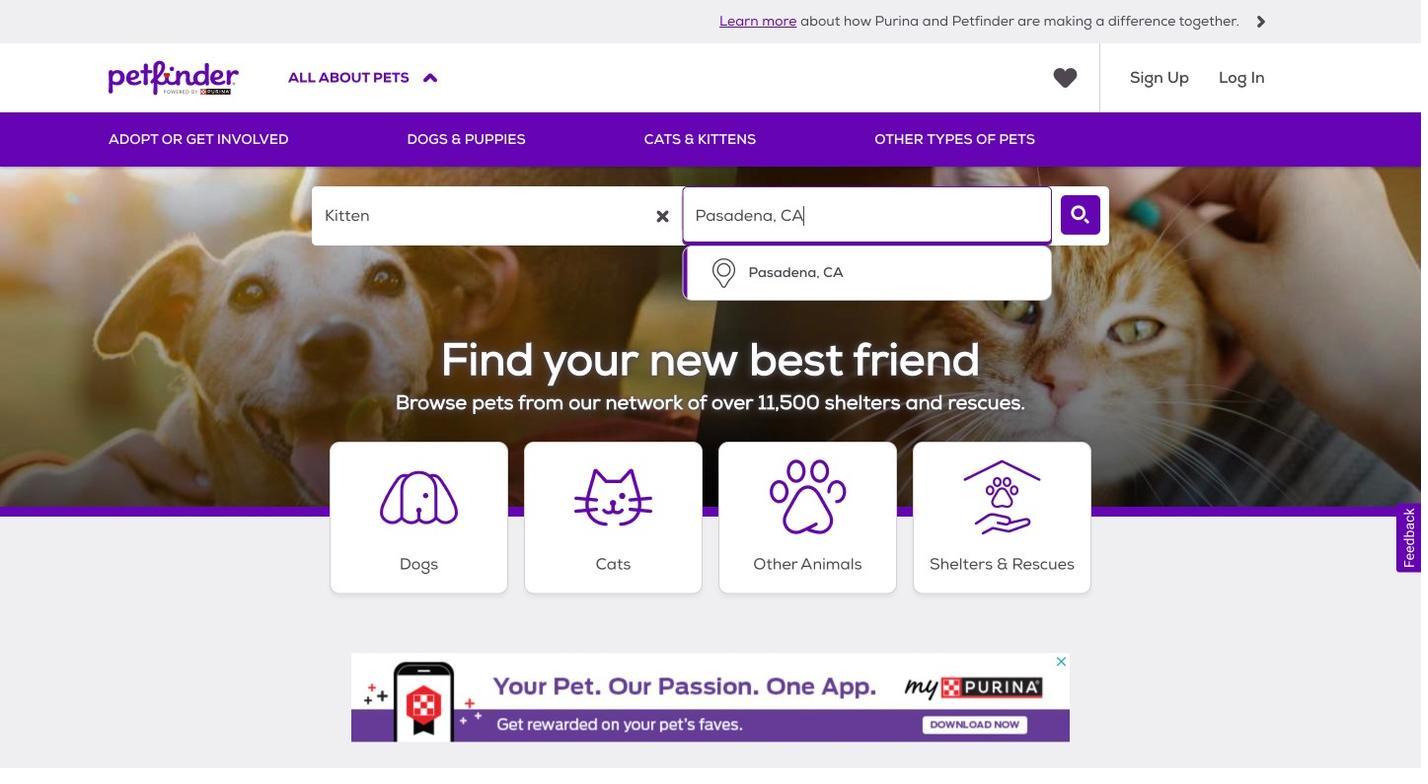 Task type: describe. For each thing, give the bounding box(es) containing it.
primary element
[[109, 113, 1313, 167]]

9c2b2 image
[[1255, 16, 1267, 28]]

Enter City, State, or ZIP text field
[[682, 187, 1052, 246]]



Task type: locate. For each thing, give the bounding box(es) containing it.
Search Terrier, Kitten, etc. text field
[[312, 187, 681, 246]]

petfinder logo image
[[109, 43, 239, 113]]

advertisement element
[[351, 654, 1070, 743]]



Task type: vqa. For each thing, say whether or not it's contained in the screenshot.
Enter City, State, or ZIP text field
yes



